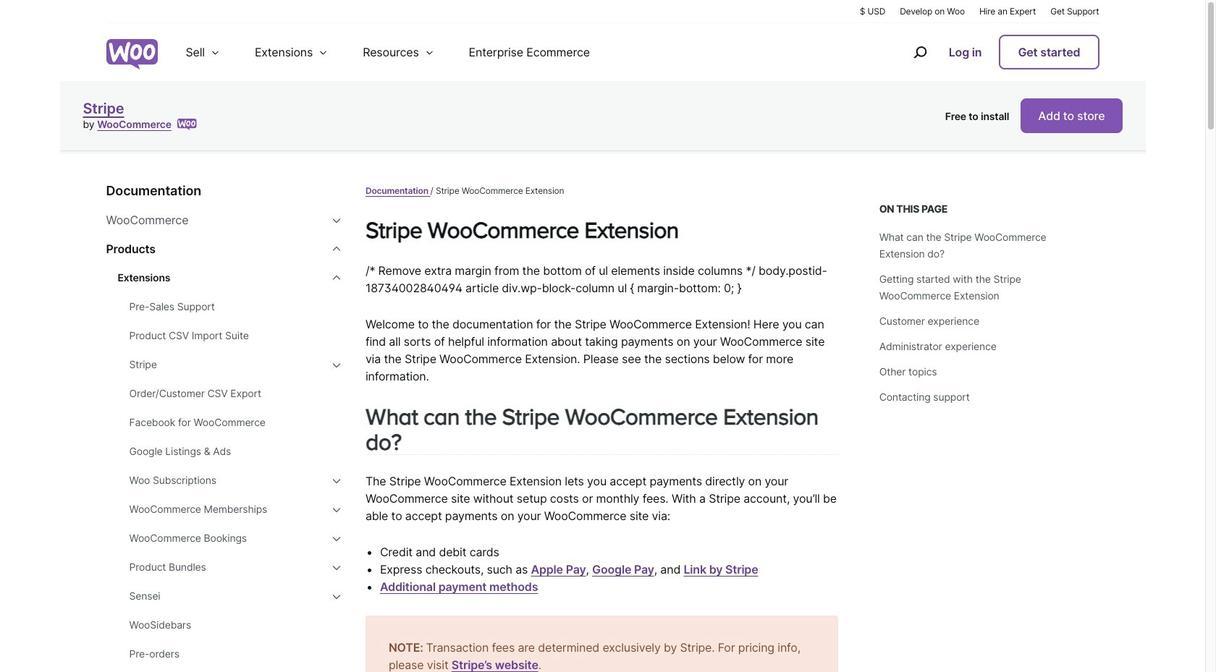 Task type: locate. For each thing, give the bounding box(es) containing it.
search image
[[908, 41, 932, 64]]



Task type: vqa. For each thing, say whether or not it's contained in the screenshot.
Service navigation menu ELEMENT
yes



Task type: describe. For each thing, give the bounding box(es) containing it.
service navigation menu element
[[882, 29, 1099, 76]]

developed by woocommerce image
[[177, 119, 197, 130]]

breadcrumb element
[[366, 183, 838, 198]]



